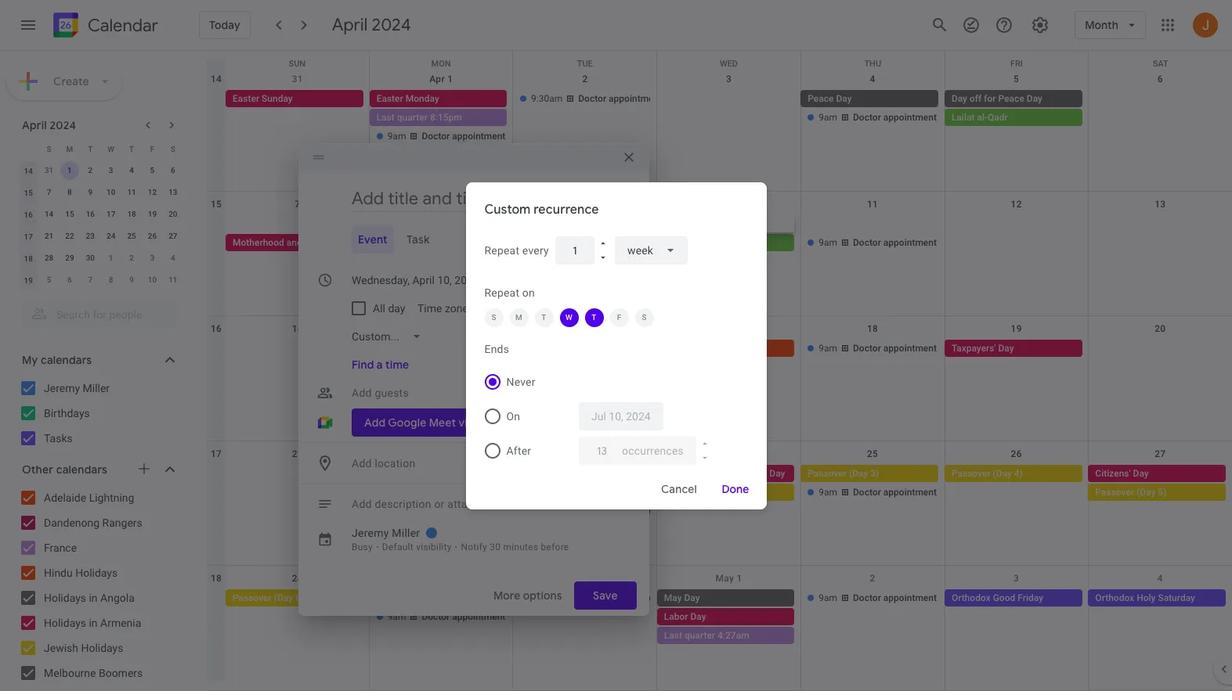 Task type: locate. For each thing, give the bounding box(es) containing it.
0 horizontal spatial 28
[[45, 254, 53, 262]]

1 horizontal spatial 15
[[65, 210, 74, 219]]

option group containing never
[[478, 365, 748, 468]]

after
[[506, 445, 531, 457]]

0 horizontal spatial 11
[[127, 188, 136, 197]]

0 vertical spatial 21
[[45, 232, 53, 240]]

1 orthodox from the left
[[952, 593, 991, 604]]

cancel button
[[654, 470, 704, 508]]

1 right march 31 element
[[67, 166, 72, 175]]

26 inside row group
[[148, 232, 157, 240]]

quarter
[[397, 112, 428, 123], [398, 343, 428, 354], [685, 631, 715, 642]]

1 repeat from the top
[[484, 244, 519, 257]]

13 inside grid
[[1155, 199, 1166, 210]]

1 horizontal spatial al-
[[977, 112, 988, 123]]

may 2 element
[[122, 249, 141, 268]]

and
[[286, 237, 302, 248]]

(day left 4)
[[993, 468, 1012, 479]]

passover for passover (day 3)
[[808, 468, 847, 479]]

easter sunday
[[233, 93, 293, 104]]

1 horizontal spatial last
[[664, 631, 682, 642]]

19 right 18 element
[[148, 210, 157, 219]]

hindu holidays
[[44, 567, 118, 580]]

1 vertical spatial f
[[617, 313, 621, 322]]

5 down the fri
[[1014, 74, 1019, 85]]

cell containing may day
[[657, 590, 801, 646]]

0 horizontal spatial w
[[108, 145, 114, 153]]

25 inside grid
[[867, 449, 878, 460]]

quarter down labor
[[685, 631, 715, 642]]

0 vertical spatial quarter
[[397, 112, 428, 123]]

s right f checkbox
[[642, 313, 647, 322]]

sunday
[[262, 93, 293, 104]]

30
[[86, 254, 95, 262], [579, 574, 591, 585]]

tasks
[[44, 432, 73, 445]]

16 element
[[81, 205, 100, 224]]

1 horizontal spatial 28
[[292, 574, 303, 585]]

1 horizontal spatial 9
[[129, 276, 134, 284]]

0 horizontal spatial last
[[376, 112, 395, 123]]

t inside option
[[542, 313, 546, 322]]

5 up the 12 element
[[150, 166, 155, 175]]

1 vertical spatial 7
[[295, 199, 300, 210]]

17
[[107, 210, 115, 219], [24, 232, 33, 241], [211, 449, 222, 460]]

0 vertical spatial 25
[[127, 232, 136, 240]]

0 vertical spatial 31
[[292, 74, 303, 85]]

(day left 5)
[[1137, 487, 1156, 498]]

s left monday option
[[491, 313, 496, 322]]

25 up 3)
[[867, 449, 878, 460]]

in for armenia
[[89, 617, 98, 630]]

1 horizontal spatial 8
[[109, 276, 113, 284]]

recurrence
[[534, 202, 599, 217]]

s
[[47, 145, 51, 153], [171, 145, 175, 153], [491, 313, 496, 322], [642, 313, 647, 322]]

done
[[721, 482, 749, 496]]

19 up "taxpayers' day" button
[[1011, 324, 1022, 335]]

15 for 1
[[24, 188, 33, 197]]

taxpayers'
[[952, 343, 996, 354]]

1 in from the top
[[89, 592, 98, 605]]

7
[[47, 188, 51, 197], [295, 199, 300, 210], [88, 276, 93, 284]]

m left t option
[[515, 313, 522, 322]]

5
[[1014, 74, 1019, 85], [150, 166, 155, 175], [47, 276, 51, 284]]

t down 9:30am button
[[592, 313, 597, 322]]

2 vertical spatial 11
[[168, 276, 177, 284]]

may inside may day labor day last quarter 4:27am
[[664, 593, 682, 604]]

2 vertical spatial 5
[[47, 276, 51, 284]]

in left angola
[[89, 592, 98, 605]]

passover left the eve
[[376, 468, 415, 479]]

monday
[[406, 93, 439, 104]]

2 horizontal spatial 9
[[582, 199, 588, 210]]

6 down sat
[[1157, 74, 1163, 85]]

5 left may 6 element
[[47, 276, 51, 284]]

22 element
[[60, 227, 79, 246]]

may 7 element
[[81, 271, 100, 290]]

31 inside row
[[45, 166, 53, 175]]

15 inside grid
[[211, 199, 222, 210]]

2 vertical spatial 7
[[88, 276, 93, 284]]

24 element
[[102, 227, 120, 246]]

passover down citizens' on the right bottom of the page
[[1095, 487, 1134, 498]]

option group
[[478, 365, 748, 468]]

0 horizontal spatial f
[[150, 145, 154, 153]]

2 horizontal spatial 17
[[211, 449, 222, 460]]

may up labor
[[664, 593, 682, 604]]

1 horizontal spatial 5
[[150, 166, 155, 175]]

never
[[506, 376, 535, 388]]

0 horizontal spatial 13
[[168, 188, 177, 197]]

0 vertical spatial 15
[[24, 188, 33, 197]]

support image
[[995, 16, 1014, 34]]

repeat left "gudi"
[[484, 244, 519, 257]]

17 element
[[102, 205, 120, 224]]

1 horizontal spatial april 2024
[[332, 14, 411, 36]]

1 horizontal spatial 6
[[171, 166, 175, 175]]

10 for 10 element
[[107, 188, 115, 197]]

0 vertical spatial 2024
[[372, 14, 411, 36]]

other
[[22, 463, 53, 477]]

8 down 1 cell
[[67, 188, 72, 197]]

3 up orthodox good friday button
[[1014, 574, 1019, 585]]

3
[[726, 74, 732, 85], [109, 166, 113, 175], [150, 254, 155, 262], [1014, 574, 1019, 585]]

0 horizontal spatial may
[[664, 593, 682, 604]]

passover inside genocide remembrance day passover (day 2)
[[664, 487, 703, 498]]

6 inside grid
[[1157, 74, 1163, 85]]

1 horizontal spatial 26
[[1011, 449, 1022, 460]]

1 horizontal spatial 19
[[148, 210, 157, 219]]

last inside may day labor day last quarter 4:27am
[[664, 631, 682, 642]]

motherhood and beauty day button
[[226, 234, 363, 251]]

1 vertical spatial 25
[[867, 449, 878, 460]]

31 down sun
[[292, 74, 303, 85]]

holidays down hindu
[[44, 592, 86, 605]]

w inside checkbox
[[566, 313, 573, 322]]

easter left sunday
[[233, 93, 259, 104]]

al- right the lailat on the top of the page
[[977, 112, 988, 123]]

orthodox good friday
[[952, 593, 1043, 604]]

day off for peace day lailat al-qadr
[[952, 93, 1042, 123]]

–
[[536, 274, 543, 287]]

15 element
[[60, 205, 79, 224]]

9 right the may 8 element
[[129, 276, 134, 284]]

orthodox left holy
[[1095, 593, 1134, 604]]

24
[[107, 232, 115, 240]]

None search field
[[0, 295, 194, 329]]

time
[[418, 302, 442, 315]]

1 easter from the left
[[233, 93, 259, 104]]

1 vertical spatial 2024
[[50, 118, 76, 132]]

2 orthodox from the left
[[1095, 593, 1134, 604]]

easter for easter monday last quarter 8:15pm
[[376, 93, 403, 104]]

27 up citizens' day button
[[1155, 449, 1166, 460]]

first quarter 12:13pm button
[[369, 340, 507, 357]]

0 vertical spatial 12
[[148, 188, 157, 197]]

9:30am inside button
[[531, 293, 563, 304]]

last down labor
[[664, 631, 682, 642]]

time zone button
[[412, 295, 475, 323]]

t left wednesday checkbox
[[542, 313, 546, 322]]

30 inside 'element'
[[86, 254, 95, 262]]

in down holidays in angola
[[89, 617, 98, 630]]

0 horizontal spatial 21
[[45, 232, 53, 240]]

1 horizontal spatial 20
[[1155, 324, 1166, 335]]

2 peace from the left
[[998, 93, 1024, 104]]

row containing 16
[[207, 317, 1232, 442]]

may 11 element
[[164, 271, 182, 290]]

row containing 28
[[18, 248, 183, 269]]

2 horizontal spatial 8
[[438, 199, 444, 210]]

(day left 2)
[[705, 487, 724, 498]]

0 horizontal spatial peace
[[808, 93, 834, 104]]

1 up may day button
[[737, 574, 742, 585]]

2 horizontal spatial 19
[[1011, 324, 1022, 335]]

orthodox for orthodox good friday
[[952, 593, 991, 604]]

w
[[108, 145, 114, 153], [566, 313, 573, 322]]

0 horizontal spatial april
[[22, 118, 47, 132]]

repeat for repeat every
[[484, 244, 519, 257]]

row containing 21
[[18, 226, 183, 248]]

april 2024
[[332, 14, 411, 36], [22, 118, 76, 132]]

other calendars
[[22, 463, 107, 477]]

calendar heading
[[85, 14, 158, 36]]

22
[[65, 232, 74, 240]]

0 vertical spatial 30
[[86, 254, 95, 262]]

6 inside may 6 element
[[67, 276, 72, 284]]

8 left may 9 element
[[109, 276, 113, 284]]

repeat up 's' 'checkbox' at the top of the page
[[484, 286, 519, 299]]

2 in from the top
[[89, 617, 98, 630]]

1 horizontal spatial f
[[617, 313, 621, 322]]

passover left 3)
[[808, 468, 847, 479]]

7 up motherhood and beauty day button on the top of page
[[295, 199, 300, 210]]

None field
[[615, 236, 688, 264]]

21 element
[[40, 227, 58, 246]]

4 up 11 element
[[129, 166, 134, 175]]

0 vertical spatial may
[[716, 574, 734, 585]]

may 5 element
[[40, 271, 58, 290]]

f right t 'option'
[[617, 313, 621, 322]]

25 right 24
[[127, 232, 136, 240]]

27 right "26" element
[[168, 232, 177, 240]]

(day for 6)
[[274, 593, 293, 604]]

26 up 4)
[[1011, 449, 1022, 460]]

16
[[86, 210, 95, 219], [24, 210, 33, 219], [211, 324, 222, 335], [579, 324, 591, 335]]

0 vertical spatial 9
[[88, 188, 93, 197]]

al-
[[977, 112, 988, 123], [679, 237, 690, 248]]

Weeks to repeat number field
[[568, 236, 582, 264]]

passover left 6)
[[233, 593, 272, 604]]

1 horizontal spatial april
[[332, 14, 368, 36]]

9:30am
[[531, 93, 563, 104], [531, 293, 563, 304], [531, 506, 563, 517], [531, 593, 563, 604]]

2 vertical spatial 17
[[211, 449, 222, 460]]

(day left 6)
[[274, 593, 293, 604]]

0 vertical spatial 6
[[1157, 74, 1163, 85]]

calendars for other calendars
[[56, 463, 107, 477]]

1 vertical spatial in
[[89, 617, 98, 630]]

1 horizontal spatial 21
[[292, 449, 303, 460]]

1 horizontal spatial peace
[[998, 93, 1024, 104]]

melbourne boomers
[[44, 667, 143, 680]]

11 for the may 11 element
[[168, 276, 177, 284]]

1 horizontal spatial 2024
[[372, 14, 411, 36]]

7 left the may 8 element
[[88, 276, 93, 284]]

in
[[89, 592, 98, 605], [89, 617, 98, 630]]

passover (day 3)
[[808, 468, 879, 479]]

28 up 6)
[[292, 574, 303, 585]]

citizens'
[[1095, 468, 1131, 479]]

0 horizontal spatial 31
[[45, 166, 53, 175]]

apr
[[430, 74, 445, 85]]

last down easter monday button
[[376, 112, 395, 123]]

repeat for repeat on
[[484, 286, 519, 299]]

quarter inside may day labor day last quarter 4:27am
[[685, 631, 715, 642]]

2 horizontal spatial 7
[[295, 199, 300, 210]]

12 element
[[143, 183, 162, 202]]

holidays up the melbourne boomers
[[81, 642, 123, 655]]

dandenong
[[44, 517, 100, 529]]

9 inside grid
[[582, 199, 588, 210]]

10 left the may 11 element
[[148, 276, 157, 284]]

holidays in angola
[[44, 592, 135, 605]]

14 element
[[40, 205, 58, 224]]

cell containing passover eve
[[369, 465, 513, 521]]

6 up 13 element
[[171, 166, 175, 175]]

orthodox left good
[[952, 593, 991, 604]]

easter for easter sunday
[[233, 93, 259, 104]]

0 horizontal spatial m
[[66, 145, 73, 153]]

Monday checkbox
[[510, 308, 528, 327]]

day
[[836, 93, 852, 104], [952, 93, 967, 104], [1027, 93, 1042, 104], [336, 237, 351, 248], [998, 343, 1014, 354], [769, 468, 785, 479], [1133, 468, 1149, 479], [684, 593, 700, 604], [690, 612, 706, 623]]

may
[[716, 574, 734, 585], [664, 593, 682, 604]]

27
[[168, 232, 177, 240], [1155, 449, 1166, 460]]

w up 10 element
[[108, 145, 114, 153]]

23 element
[[81, 227, 100, 246]]

row group containing 31
[[18, 160, 183, 291]]

orthodox for orthodox holy saturday
[[1095, 593, 1134, 604]]

9am
[[819, 112, 837, 123], [387, 131, 406, 142], [819, 237, 837, 248], [387, 256, 406, 267], [819, 343, 837, 354], [387, 362, 406, 373], [387, 487, 406, 498], [819, 487, 837, 498], [819, 593, 837, 604], [387, 612, 406, 623]]

2 vertical spatial 8
[[109, 276, 113, 284]]

ends
[[484, 343, 509, 355]]

none field inside custom recurrence dialog
[[615, 236, 688, 264]]

9 up chaitra sukhladi button
[[582, 199, 588, 210]]

day off for peace day button
[[945, 90, 1082, 107]]

tab list containing event
[[311, 226, 637, 254]]

2 9:30am from the top
[[531, 293, 563, 304]]

row
[[207, 51, 1232, 74], [207, 67, 1232, 192], [18, 138, 183, 160], [18, 160, 183, 182], [18, 182, 183, 204], [207, 192, 1232, 317], [18, 204, 183, 226], [18, 226, 183, 248], [18, 248, 183, 269], [18, 269, 183, 291], [207, 317, 1232, 442], [207, 442, 1232, 567], [207, 567, 1232, 692]]

Friday checkbox
[[610, 308, 629, 327]]

cell
[[369, 90, 513, 146], [657, 90, 801, 146], [801, 90, 945, 146], [945, 90, 1088, 146], [1088, 90, 1232, 146], [369, 215, 513, 309], [513, 215, 657, 309], [945, 215, 1088, 309], [1088, 215, 1232, 309], [226, 340, 369, 378], [369, 340, 513, 378], [1088, 340, 1232, 378], [520, 364, 526, 371], [226, 465, 369, 521], [369, 465, 513, 521], [513, 465, 662, 521], [657, 465, 801, 521], [801, 465, 945, 521], [1088, 465, 1232, 521], [369, 590, 513, 646], [657, 590, 801, 646]]

9
[[88, 188, 93, 197], [582, 199, 588, 210], [129, 276, 134, 284]]

done button
[[710, 470, 760, 508]]

passover left 4)
[[952, 468, 991, 479]]

row group
[[18, 160, 183, 291]]

may day button
[[657, 590, 795, 607]]

cell containing new moon 11:21am
[[369, 215, 513, 309]]

quarter up 'time'
[[398, 343, 428, 354]]

8 up 11:21am
[[438, 199, 444, 210]]

15 for 31
[[211, 199, 222, 210]]

0 vertical spatial f
[[150, 145, 154, 153]]

easter inside easter sunday button
[[233, 93, 259, 104]]

calendars up adelaide lightning
[[56, 463, 107, 477]]

1 vertical spatial 27
[[1155, 449, 1166, 460]]

may 9 element
[[122, 271, 141, 290]]

10 left 11 element
[[107, 188, 115, 197]]

0 vertical spatial repeat
[[484, 244, 519, 257]]

1 horizontal spatial 27
[[1155, 449, 1166, 460]]

hindu
[[44, 567, 73, 580]]

Tuesday checkbox
[[535, 308, 553, 327]]

0 horizontal spatial 30
[[86, 254, 95, 262]]

2 horizontal spatial 5
[[1014, 74, 1019, 85]]

4 up the orthodox holy saturday button
[[1157, 574, 1163, 585]]

1 horizontal spatial 10
[[148, 276, 157, 284]]

29
[[65, 254, 74, 262]]

8 inside grid
[[438, 199, 444, 210]]

20 inside row group
[[168, 210, 177, 219]]

11
[[127, 188, 136, 197], [867, 199, 878, 210], [168, 276, 177, 284]]

gudi padwa button
[[513, 253, 651, 270]]

may 10 element
[[143, 271, 162, 290]]

peace
[[808, 93, 834, 104], [998, 93, 1024, 104]]

21
[[45, 232, 53, 240], [292, 449, 303, 460]]

w down 9:30am button
[[566, 313, 573, 322]]

in for angola
[[89, 592, 98, 605]]

genocide remembrance day button
[[657, 465, 795, 482]]

31 left 1 cell
[[45, 166, 53, 175]]

0 horizontal spatial 17
[[24, 232, 33, 241]]

26 right 25 element
[[148, 232, 157, 240]]

0 vertical spatial 13
[[168, 188, 177, 197]]

0 horizontal spatial 26
[[148, 232, 157, 240]]

peace inside day off for peace day lailat al-qadr
[[998, 93, 1024, 104]]

1 horizontal spatial m
[[515, 313, 522, 322]]

0 vertical spatial 27
[[168, 232, 177, 240]]

cell containing 9:30am
[[513, 465, 662, 521]]

1 horizontal spatial 12
[[1011, 199, 1022, 210]]

quarter down monday
[[397, 112, 428, 123]]

9 left 10 element
[[88, 188, 93, 197]]

eid al-fitr
[[664, 237, 704, 248]]

7 inside may 7 element
[[88, 276, 93, 284]]

my calendars list
[[3, 376, 194, 451]]

1 vertical spatial 31
[[45, 166, 53, 175]]

1 horizontal spatial 30
[[579, 574, 591, 585]]

al- right the eid
[[679, 237, 690, 248]]

my calendars
[[22, 353, 92, 367]]

1 vertical spatial 10
[[148, 276, 157, 284]]

28 inside april 2024 grid
[[45, 254, 53, 262]]

passover down genocide
[[664, 487, 703, 498]]

day
[[388, 302, 405, 315]]

1 vertical spatial 15
[[211, 199, 222, 210]]

13
[[168, 188, 177, 197], [1155, 199, 1166, 210]]

calendars up jeremy
[[41, 353, 92, 367]]

cell containing genocide remembrance day
[[657, 465, 801, 521]]

f up the 12 element
[[150, 145, 154, 153]]

easter left monday
[[376, 93, 403, 104]]

passover for passover (day 6)
[[233, 593, 272, 604]]

0 vertical spatial 8
[[67, 188, 72, 197]]

Occurrence count number field
[[591, 437, 612, 465]]

cell containing peace day
[[801, 90, 945, 146]]

orthodox holy saturday button
[[1088, 590, 1226, 607]]

10 inside may 10 element
[[148, 276, 157, 284]]

1 vertical spatial al-
[[679, 237, 690, 248]]

m inside option
[[515, 313, 522, 322]]

m up 1 cell
[[66, 145, 73, 153]]

1 vertical spatial 26
[[1011, 449, 1022, 460]]

cell containing passover (day 3)
[[801, 465, 945, 521]]

15
[[24, 188, 33, 197], [211, 199, 222, 210], [65, 210, 74, 219]]

1 vertical spatial calendars
[[56, 463, 107, 477]]

tab list
[[311, 226, 637, 254]]

0 horizontal spatial 15
[[24, 188, 33, 197]]

Thursday checkbox
[[585, 308, 604, 327]]

(day left 3)
[[849, 468, 868, 479]]

13 inside row group
[[168, 188, 177, 197]]

time
[[385, 358, 409, 372]]

last quarter 8:15pm button
[[369, 109, 507, 126]]

1 horizontal spatial 25
[[867, 449, 878, 460]]

0 horizontal spatial 27
[[168, 232, 177, 240]]

custom recurrence dialog
[[466, 182, 766, 510]]

10 inside 10 element
[[107, 188, 115, 197]]

1 horizontal spatial 31
[[292, 74, 303, 85]]

2 vertical spatial quarter
[[685, 631, 715, 642]]

0 horizontal spatial 20
[[168, 210, 177, 219]]

0 vertical spatial w
[[108, 145, 114, 153]]

1 horizontal spatial orthodox
[[1095, 593, 1134, 604]]

cell containing chaitra sukhladi
[[513, 215, 657, 309]]

7 down march 31 element
[[47, 188, 51, 197]]

4 9:30am from the top
[[531, 593, 563, 604]]

1 vertical spatial quarter
[[398, 343, 428, 354]]

1 9:30am from the top
[[531, 93, 563, 104]]

may up may day button
[[716, 574, 734, 585]]

labor
[[664, 612, 688, 623]]

28
[[45, 254, 53, 262], [292, 574, 303, 585]]

dandenong rangers
[[44, 517, 142, 529]]

1 vertical spatial 17
[[24, 232, 33, 241]]

2 repeat from the top
[[484, 286, 519, 299]]

t inside 'option'
[[592, 313, 597, 322]]

1 peace from the left
[[808, 93, 834, 104]]

2 vertical spatial 6
[[67, 276, 72, 284]]

0 vertical spatial last
[[376, 112, 395, 123]]

grid
[[207, 51, 1232, 692]]

27 inside grid
[[1155, 449, 1166, 460]]

easter inside easter monday last quarter 8:15pm
[[376, 93, 403, 104]]

main drawer image
[[19, 16, 38, 34]]

passover (day 5) button
[[1088, 484, 1226, 501]]

2 easter from the left
[[376, 93, 403, 104]]

row containing 7
[[18, 182, 183, 204]]

3 right may 2 "element"
[[150, 254, 155, 262]]

6 left may 7 element
[[67, 276, 72, 284]]

8
[[67, 188, 72, 197], [438, 199, 444, 210], [109, 276, 113, 284]]

19
[[148, 210, 157, 219], [24, 276, 33, 285], [1011, 324, 1022, 335]]

0 vertical spatial 26
[[148, 232, 157, 240]]

19 left may 5 element
[[24, 276, 33, 285]]

m
[[66, 145, 73, 153], [515, 313, 522, 322]]

1 vertical spatial 8
[[438, 199, 444, 210]]

28 left '29'
[[45, 254, 53, 262]]

1 vertical spatial w
[[566, 313, 573, 322]]



Task type: vqa. For each thing, say whether or not it's contained in the screenshot.
30
yes



Task type: describe. For each thing, give the bounding box(es) containing it.
18 element
[[122, 205, 141, 224]]

passover (day 4) button
[[945, 465, 1082, 482]]

cell containing day off for peace day
[[945, 90, 1088, 146]]

find a time button
[[345, 351, 415, 379]]

26 element
[[143, 227, 162, 246]]

repeat on
[[484, 286, 535, 299]]

cell containing first quarter 12:13pm
[[369, 340, 513, 378]]

for
[[984, 93, 996, 104]]

26 inside grid
[[1011, 449, 1022, 460]]

adelaide lightning
[[44, 492, 134, 504]]

al- inside the eid al-fitr button
[[679, 237, 690, 248]]

Date on which the recurrence ends text field
[[591, 402, 651, 430]]

task
[[406, 233, 430, 247]]

today button
[[199, 11, 250, 39]]

(day inside genocide remembrance day passover (day 2)
[[705, 487, 724, 498]]

11 element
[[122, 183, 141, 202]]

rangers
[[102, 517, 142, 529]]

0 horizontal spatial april 2024
[[22, 118, 76, 132]]

birthdays
[[44, 407, 90, 420]]

may 6 element
[[60, 271, 79, 290]]

friday
[[1018, 593, 1043, 604]]

25 inside 25 element
[[127, 232, 136, 240]]

w inside row
[[108, 145, 114, 153]]

al- inside day off for peace day lailat al-qadr
[[977, 112, 988, 123]]

s inside option
[[642, 313, 647, 322]]

row containing 17
[[207, 442, 1232, 567]]

new moon 11:21am button
[[369, 234, 507, 251]]

angola
[[100, 592, 135, 605]]

motherhood
[[233, 237, 284, 248]]

0 horizontal spatial 5
[[47, 276, 51, 284]]

easter monday last quarter 8:15pm
[[376, 93, 462, 123]]

row containing 5
[[18, 269, 183, 291]]

1 vertical spatial 21
[[292, 449, 303, 460]]

(day for 3)
[[849, 468, 868, 479]]

last quarter 4:27am button
[[657, 628, 795, 645]]

beauty
[[304, 237, 333, 248]]

apr 1
[[430, 74, 453, 85]]

all
[[373, 302, 385, 315]]

wed
[[720, 59, 738, 69]]

jeremy
[[44, 382, 80, 395]]

1 inside cell
[[67, 166, 72, 175]]

Add title and time text field
[[352, 187, 637, 211]]

a
[[377, 358, 383, 372]]

other calendars list
[[3, 486, 194, 692]]

4 down thu
[[870, 74, 875, 85]]

10 element
[[102, 183, 120, 202]]

t up 16 element
[[88, 145, 93, 153]]

19 element
[[143, 205, 162, 224]]

good
[[993, 593, 1015, 604]]

remembrance
[[706, 468, 767, 479]]

row containing 18
[[207, 567, 1232, 692]]

0 vertical spatial 5
[[1014, 74, 1019, 85]]

17 for 31
[[211, 449, 222, 460]]

citizens' day passover (day 5)
[[1095, 468, 1167, 498]]

eid al-fitr cell
[[657, 215, 801, 309]]

jeremy miller
[[44, 382, 110, 395]]

7 inside grid
[[295, 199, 300, 210]]

s inside 'checkbox'
[[491, 313, 496, 322]]

3 up 10 element
[[109, 166, 113, 175]]

lailat
[[952, 112, 975, 123]]

passover (day 2) button
[[657, 484, 795, 501]]

calendar element
[[50, 9, 158, 44]]

quarter inside first quarter 12:13pm button
[[398, 343, 428, 354]]

grid containing 14
[[207, 51, 1232, 692]]

row containing 15
[[207, 192, 1232, 317]]

my
[[22, 353, 38, 367]]

30 element
[[81, 249, 100, 268]]

25 element
[[122, 227, 141, 246]]

may 8 element
[[102, 271, 120, 290]]

28 element
[[40, 249, 58, 268]]

5)
[[1158, 487, 1167, 498]]

passover inside the citizens' day passover (day 5)
[[1095, 487, 1134, 498]]

custom recurrence
[[484, 202, 599, 217]]

row containing s
[[18, 138, 183, 160]]

holidays up holidays in angola
[[75, 567, 118, 580]]

event
[[358, 233, 388, 247]]

cell containing 9am
[[369, 590, 513, 646]]

29 element
[[60, 249, 79, 268]]

27 element
[[164, 227, 182, 246]]

passover (day 3) button
[[801, 465, 938, 482]]

cancel
[[661, 482, 697, 496]]

boomers
[[99, 667, 143, 680]]

task button
[[400, 226, 436, 254]]

peace inside button
[[808, 93, 834, 104]]

0 vertical spatial 7
[[47, 188, 51, 197]]

2 vertical spatial 15
[[65, 210, 74, 219]]

20 element
[[164, 205, 182, 224]]

thu
[[864, 59, 881, 69]]

2 horizontal spatial 11
[[867, 199, 878, 210]]

may for may 1
[[716, 574, 734, 585]]

passover for passover (day 4)
[[952, 468, 991, 479]]

mon
[[431, 59, 451, 69]]

peace day
[[808, 93, 852, 104]]

20 inside row
[[1155, 324, 1166, 335]]

eid al-fitr button
[[657, 234, 795, 251]]

3 down wed
[[726, 74, 732, 85]]

may 1 element
[[102, 249, 120, 268]]

0 horizontal spatial 8
[[67, 188, 72, 197]]

miller
[[83, 382, 110, 395]]

4 right may 3 'element'
[[171, 254, 175, 262]]

may 3 element
[[143, 249, 162, 268]]

8:15pm
[[430, 112, 462, 123]]

last inside easter monday last quarter 8:15pm
[[376, 112, 395, 123]]

passover (day 4)
[[952, 468, 1023, 479]]

sun
[[289, 59, 306, 69]]

3 inside 'element'
[[150, 254, 155, 262]]

0 horizontal spatial 2024
[[50, 118, 76, 132]]

my calendars button
[[3, 348, 194, 373]]

holy
[[1137, 593, 1156, 604]]

find a time
[[352, 358, 409, 372]]

1 horizontal spatial 17
[[107, 210, 115, 219]]

f inside checkbox
[[617, 313, 621, 322]]

holidays up jewish
[[44, 617, 86, 630]]

13 element
[[164, 183, 182, 202]]

23
[[86, 232, 95, 240]]

fri
[[1010, 59, 1023, 69]]

m inside row
[[66, 145, 73, 153]]

1 vertical spatial 5
[[150, 166, 155, 175]]

lailat al-qadr button
[[945, 109, 1082, 126]]

armenia
[[100, 617, 141, 630]]

genocide
[[664, 468, 704, 479]]

1 left may 2 "element"
[[109, 254, 113, 262]]

event button
[[352, 226, 394, 254]]

first quarter 12:13pm
[[376, 343, 468, 354]]

Sunday checkbox
[[484, 308, 503, 327]]

orthodox holy saturday
[[1095, 593, 1195, 604]]

adelaide
[[44, 492, 86, 504]]

s up march 31 element
[[47, 145, 51, 153]]

2 vertical spatial 19
[[1011, 324, 1022, 335]]

march 31 element
[[40, 161, 58, 180]]

other calendars button
[[3, 457, 194, 482]]

31 inside grid
[[292, 74, 303, 85]]

27 inside 27 element
[[168, 232, 177, 240]]

may day labor day last quarter 4:27am
[[664, 593, 749, 642]]

s up 13 element
[[171, 145, 175, 153]]

row containing 31
[[18, 160, 183, 182]]

1 vertical spatial 28
[[292, 574, 303, 585]]

find
[[352, 358, 374, 372]]

april 2024 grid
[[15, 138, 183, 291]]

chaitra
[[520, 237, 550, 248]]

Saturday checkbox
[[635, 308, 654, 327]]

motherhood and beauty day
[[233, 237, 351, 248]]

qadr
[[988, 112, 1008, 123]]

12 inside row group
[[148, 188, 157, 197]]

(day for 4)
[[993, 468, 1012, 479]]

day inside the citizens' day passover (day 5)
[[1133, 468, 1149, 479]]

zone
[[445, 302, 469, 315]]

2 inside may 2 "element"
[[129, 254, 134, 262]]

1 cell
[[59, 160, 80, 182]]

genocide remembrance day passover (day 2)
[[664, 468, 785, 498]]

calendars for my calendars
[[41, 353, 92, 367]]

3 9:30am from the top
[[531, 506, 563, 517]]

1 right apr
[[447, 74, 453, 85]]

21 inside april 2024 grid
[[45, 232, 53, 240]]

every
[[522, 244, 549, 257]]

may 4 element
[[164, 249, 182, 268]]

fitr
[[690, 237, 704, 248]]

cell containing citizens' day
[[1088, 465, 1232, 521]]

jewish
[[44, 642, 78, 655]]

(day inside the citizens' day passover (day 5)
[[1137, 487, 1156, 498]]

eve
[[418, 468, 433, 479]]

saturday
[[1158, 593, 1195, 604]]

passover eve
[[376, 468, 433, 479]]

3)
[[870, 468, 879, 479]]

easter monday button
[[369, 90, 507, 107]]

lightning
[[89, 492, 134, 504]]

11 for 11 element
[[127, 188, 136, 197]]

orthodox good friday button
[[945, 590, 1082, 607]]

may for may day labor day last quarter 4:27am
[[664, 593, 682, 604]]

12:13pm
[[431, 343, 468, 354]]

custom
[[484, 202, 531, 217]]

france
[[44, 542, 77, 555]]

option group inside custom recurrence dialog
[[478, 365, 748, 468]]

day inside button
[[998, 343, 1014, 354]]

chaitra sukhladi button
[[513, 234, 651, 251]]

0 horizontal spatial 9
[[88, 188, 93, 197]]

day inside genocide remembrance day passover (day 2)
[[769, 468, 785, 479]]

12 inside grid
[[1011, 199, 1022, 210]]

0 horizontal spatial 19
[[24, 276, 33, 285]]

sat
[[1153, 59, 1168, 69]]

Wednesday checkbox
[[560, 308, 578, 327]]

row containing sun
[[207, 51, 1232, 74]]

0 vertical spatial april
[[332, 14, 368, 36]]

2 vertical spatial 9
[[129, 276, 134, 284]]

t up 11 element
[[129, 145, 134, 153]]

17 for 1
[[24, 232, 33, 241]]

sukhladi
[[553, 237, 589, 248]]

9:30am button
[[513, 290, 651, 308]]

f inside row
[[150, 145, 154, 153]]

quarter inside easter monday last quarter 8:15pm
[[397, 112, 428, 123]]

cell containing easter monday
[[369, 90, 513, 146]]

8 inside the may 8 element
[[109, 276, 113, 284]]

passover eve button
[[369, 465, 507, 482]]

passover for passover eve
[[376, 468, 415, 479]]

row group inside april 2024 grid
[[18, 160, 183, 291]]

1 vertical spatial 6
[[171, 166, 175, 175]]

10 for may 10 element at the left top
[[148, 276, 157, 284]]

4)
[[1014, 468, 1023, 479]]



